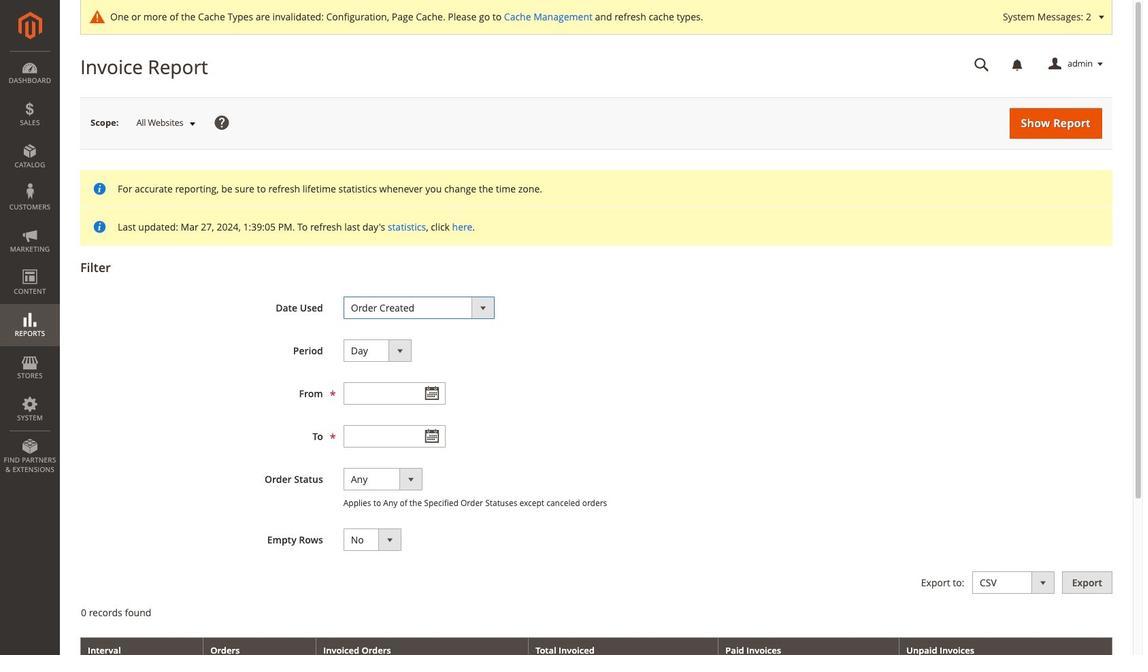 Task type: locate. For each thing, give the bounding box(es) containing it.
magento admin panel image
[[18, 12, 42, 39]]

None text field
[[965, 52, 1000, 76], [344, 383, 446, 405], [344, 426, 446, 448], [965, 52, 1000, 76], [344, 383, 446, 405], [344, 426, 446, 448]]

menu bar
[[0, 51, 60, 482]]



